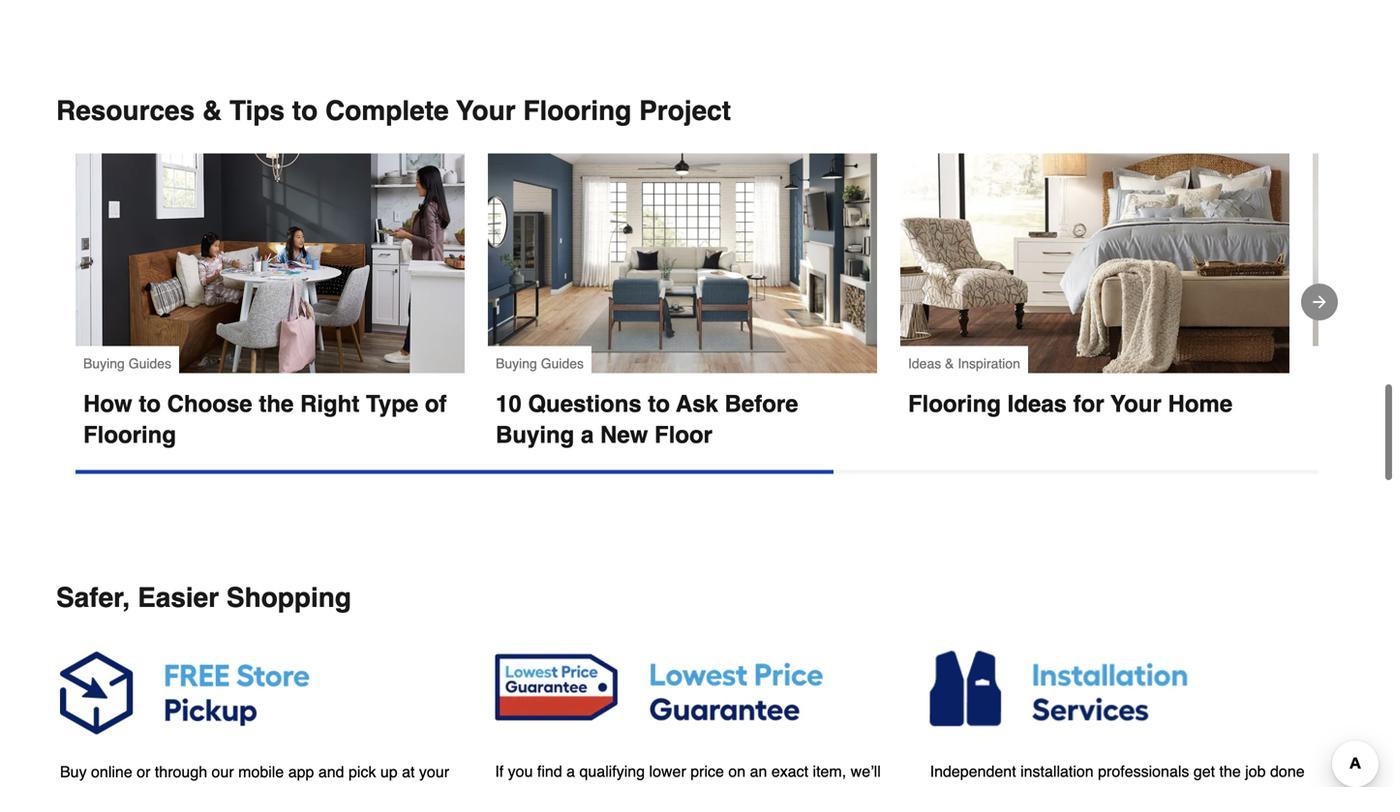Task type: describe. For each thing, give the bounding box(es) containing it.
through
[[155, 763, 207, 781]]

lowe's.
[[96, 786, 149, 787]]

10 questions to ask before buying a new floor
[[496, 391, 805, 449]]

ask
[[676, 391, 719, 418]]

pick
[[349, 763, 376, 781]]

or inside buy online or through our mobile app and pick up at your local lowe's.
[[137, 763, 151, 781]]

buy
[[60, 763, 87, 781]]

buying guides for questions
[[496, 356, 584, 372]]

inspiration
[[958, 356, 1021, 372]]

to inside how to choose the right type of flooring
[[139, 391, 161, 418]]

resources
[[56, 96, 195, 127]]

project
[[639, 96, 731, 127]]

exact
[[772, 763, 809, 781]]

up
[[381, 763, 398, 781]]

backed
[[969, 786, 1021, 787]]

for
[[1074, 391, 1105, 418]]

easier
[[138, 583, 219, 614]]

you
[[508, 763, 533, 781]]

buying inside the 10 questions to ask before buying a new floor
[[496, 422, 575, 449]]

buy online or through our mobile app and pick up at your local lowe's.
[[60, 763, 449, 787]]

app
[[288, 763, 314, 781]]

floor
[[655, 422, 713, 449]]

home
[[1169, 391, 1233, 418]]

or inside the independent installation professionals get the job done right. backed by a one- or two-year labor guarantee.
[[1094, 786, 1108, 787]]

dark engineered flooring in a bedroom with camel brown bed, furniture and light gray comforter. image
[[901, 154, 1290, 373]]

one-
[[1059, 786, 1090, 787]]

shopping
[[227, 583, 352, 614]]

lower
[[649, 763, 687, 781]]

& for ideas
[[945, 356, 955, 372]]

it.
[[542, 786, 554, 787]]

guides for to
[[129, 356, 171, 372]]

lowest price guarantee. image
[[495, 645, 899, 741]]

type
[[366, 391, 419, 418]]

we'll
[[851, 763, 881, 781]]

a inside the independent installation professionals get the job done right. backed by a one- or two-year labor guarantee.
[[1046, 786, 1055, 787]]

new
[[601, 422, 648, 449]]

your
[[419, 763, 449, 781]]

buying for how
[[83, 356, 125, 372]]

installation
[[1021, 763, 1094, 781]]

1 horizontal spatial to
[[292, 96, 318, 127]]

tips
[[230, 96, 285, 127]]

free store pickup. image
[[60, 645, 464, 741]]

0 vertical spatial flooring
[[523, 96, 632, 127]]

arrow right image
[[1310, 293, 1330, 312]]

online
[[91, 763, 132, 781]]

job
[[1246, 763, 1266, 781]]

qualifying
[[580, 763, 645, 781]]

item,
[[813, 763, 847, 781]]

10
[[496, 391, 522, 418]]

flooring inside how to choose the right type of flooring
[[83, 422, 176, 449]]

before
[[725, 391, 799, 418]]



Task type: locate. For each thing, give the bounding box(es) containing it.
a living room with a white sofa, two blue armchairs, a sisal rug and light hardwood flooring. image
[[488, 154, 878, 373]]

0 vertical spatial ideas
[[909, 356, 942, 372]]

mobile
[[238, 763, 284, 781]]

flooring
[[523, 96, 632, 127], [909, 391, 1001, 418], [83, 422, 176, 449]]

a blue and white entryway, a living room with a city view and a blue and white laundry room. image
[[1313, 154, 1395, 373]]

1 horizontal spatial the
[[1220, 763, 1242, 781]]

1 vertical spatial a
[[567, 763, 575, 781]]

local
[[60, 786, 92, 787]]

questions
[[528, 391, 642, 418]]

by
[[1025, 786, 1042, 787]]

year
[[1142, 786, 1172, 787]]

choose
[[167, 391, 252, 418]]

get
[[1194, 763, 1216, 781]]

a down the 'installation'
[[1046, 786, 1055, 787]]

or up lowe's.
[[137, 763, 151, 781]]

scrollbar
[[76, 470, 834, 474]]

1 horizontal spatial your
[[1111, 391, 1162, 418]]

0 horizontal spatial or
[[137, 763, 151, 781]]

2 vertical spatial a
[[1046, 786, 1055, 787]]

1 horizontal spatial a
[[581, 422, 594, 449]]

a
[[581, 422, 594, 449], [567, 763, 575, 781], [1046, 786, 1055, 787]]

to
[[292, 96, 318, 127], [139, 391, 161, 418], [648, 391, 670, 418]]

0 horizontal spatial the
[[259, 391, 294, 418]]

if you find a qualifying lower price on an exact item, we'll match it.
[[495, 763, 881, 787]]

done
[[1271, 763, 1305, 781]]

at
[[402, 763, 415, 781]]

0 horizontal spatial your
[[456, 96, 516, 127]]

buying guides for to
[[83, 356, 171, 372]]

a inside the 10 questions to ask before buying a new floor
[[581, 422, 594, 449]]

two-
[[1112, 786, 1142, 787]]

flooring ideas for your home
[[909, 391, 1233, 418]]

how to choose the right type of flooring
[[83, 391, 453, 449]]

of
[[425, 391, 447, 418]]

and
[[319, 763, 344, 781]]

guides up questions
[[541, 356, 584, 372]]

buying up how in the left of the page
[[83, 356, 125, 372]]

to right how in the left of the page
[[139, 391, 161, 418]]

your
[[456, 96, 516, 127], [1111, 391, 1162, 418]]

a down questions
[[581, 422, 594, 449]]

buying down 10
[[496, 422, 575, 449]]

buying
[[83, 356, 125, 372], [496, 356, 537, 372], [496, 422, 575, 449]]

& for resources
[[202, 96, 222, 127]]

find
[[537, 763, 562, 781]]

guarantee.
[[1215, 786, 1289, 787]]

labor
[[1176, 786, 1210, 787]]

professionals
[[1098, 763, 1190, 781]]

0 horizontal spatial buying guides
[[83, 356, 171, 372]]

0 vertical spatial the
[[259, 391, 294, 418]]

our
[[212, 763, 234, 781]]

an
[[750, 763, 767, 781]]

the inside how to choose the right type of flooring
[[259, 391, 294, 418]]

1 buying guides from the left
[[83, 356, 171, 372]]

0 horizontal spatial to
[[139, 391, 161, 418]]

1 vertical spatial or
[[1094, 786, 1108, 787]]

buying guides up 10
[[496, 356, 584, 372]]

1 horizontal spatial or
[[1094, 786, 1108, 787]]

to left ask
[[648, 391, 670, 418]]

independent installation professionals get the job done right. backed by a one- or two-year labor guarantee.
[[930, 763, 1305, 787]]

0 horizontal spatial guides
[[129, 356, 171, 372]]

match
[[495, 786, 537, 787]]

1 horizontal spatial buying guides
[[496, 356, 584, 372]]

a right find
[[567, 763, 575, 781]]

ideas & inspiration
[[909, 356, 1021, 372]]

right
[[300, 391, 360, 418]]

0 horizontal spatial ideas
[[909, 356, 942, 372]]

& left inspiration
[[945, 356, 955, 372]]

&
[[202, 96, 222, 127], [945, 356, 955, 372]]

buying guides up how in the left of the page
[[83, 356, 171, 372]]

buying up 10
[[496, 356, 537, 372]]

0 vertical spatial a
[[581, 422, 594, 449]]

1 vertical spatial &
[[945, 356, 955, 372]]

guides for questions
[[541, 356, 584, 372]]

right.
[[930, 786, 965, 787]]

guides up how in the left of the page
[[129, 356, 171, 372]]

0 horizontal spatial a
[[567, 763, 575, 781]]

2 vertical spatial flooring
[[83, 422, 176, 449]]

ideas left for
[[1008, 391, 1067, 418]]

buying guides
[[83, 356, 171, 372], [496, 356, 584, 372]]

1 vertical spatial your
[[1111, 391, 1162, 418]]

ideas
[[909, 356, 942, 372], [1008, 391, 1067, 418]]

installation services. image
[[930, 645, 1335, 741]]

buying for 10
[[496, 356, 537, 372]]

the inside the independent installation professionals get the job done right. backed by a one- or two-year labor guarantee.
[[1220, 763, 1242, 781]]

price
[[691, 763, 724, 781]]

two girls sitting sitting at a kitchen table being served food by their mother. image
[[76, 154, 465, 373]]

ideas left inspiration
[[909, 356, 942, 372]]

to right tips
[[292, 96, 318, 127]]

1 horizontal spatial flooring
[[523, 96, 632, 127]]

2 guides from the left
[[541, 356, 584, 372]]

safer,
[[56, 583, 130, 614]]

0 horizontal spatial flooring
[[83, 422, 176, 449]]

or
[[137, 763, 151, 781], [1094, 786, 1108, 787]]

the left job
[[1220, 763, 1242, 781]]

0 vertical spatial &
[[202, 96, 222, 127]]

guides
[[129, 356, 171, 372], [541, 356, 584, 372]]

2 horizontal spatial to
[[648, 391, 670, 418]]

1 horizontal spatial guides
[[541, 356, 584, 372]]

1 horizontal spatial ideas
[[1008, 391, 1067, 418]]

2 horizontal spatial flooring
[[909, 391, 1001, 418]]

0 vertical spatial or
[[137, 763, 151, 781]]

2 horizontal spatial a
[[1046, 786, 1055, 787]]

or left two-
[[1094, 786, 1108, 787]]

1 vertical spatial the
[[1220, 763, 1242, 781]]

a inside if you find a qualifying lower price on an exact item, we'll match it.
[[567, 763, 575, 781]]

how
[[83, 391, 132, 418]]

independent
[[930, 763, 1017, 781]]

0 vertical spatial your
[[456, 96, 516, 127]]

1 guides from the left
[[129, 356, 171, 372]]

if
[[495, 763, 504, 781]]

on
[[729, 763, 746, 781]]

& left tips
[[202, 96, 222, 127]]

complete
[[325, 96, 449, 127]]

1 horizontal spatial &
[[945, 356, 955, 372]]

resources & tips to complete your flooring project
[[56, 96, 731, 127]]

0 horizontal spatial &
[[202, 96, 222, 127]]

1 vertical spatial ideas
[[1008, 391, 1067, 418]]

the left right
[[259, 391, 294, 418]]

2 buying guides from the left
[[496, 356, 584, 372]]

to inside the 10 questions to ask before buying a new floor
[[648, 391, 670, 418]]

the
[[259, 391, 294, 418], [1220, 763, 1242, 781]]

1 vertical spatial flooring
[[909, 391, 1001, 418]]

safer, easier shopping
[[56, 583, 352, 614]]



Task type: vqa. For each thing, say whether or not it's contained in the screenshot.
cleaning
no



